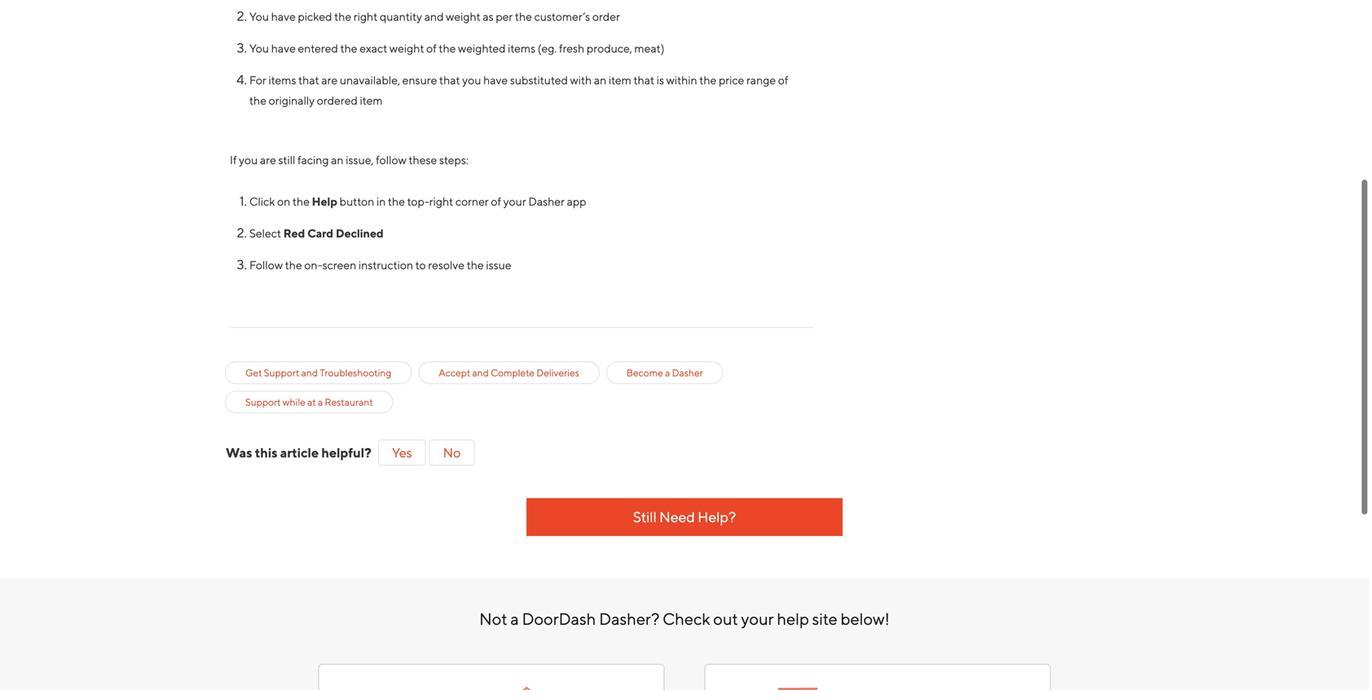 Task type: describe. For each thing, give the bounding box(es) containing it.
items inside for items that are unavailable, ensure that you have substituted with an item that is within the price range of the originally ordered item
[[269, 73, 296, 87]]

fresh
[[559, 42, 585, 55]]

help
[[777, 610, 809, 629]]

check
[[663, 610, 710, 629]]

facing
[[298, 153, 329, 167]]

not
[[479, 610, 507, 629]]

declined
[[336, 227, 384, 240]]

become a dasher link
[[627, 366, 703, 380]]

yes button
[[378, 440, 426, 466]]

range
[[747, 73, 776, 87]]

if you are still facing an issue, follow these steps:
[[230, 153, 469, 167]]

on
[[277, 195, 290, 208]]

the down for
[[249, 94, 267, 107]]

while
[[283, 397, 306, 408]]

to
[[415, 258, 426, 272]]

troubleshooting
[[320, 367, 391, 379]]

0 horizontal spatial weight
[[390, 42, 424, 55]]

within
[[666, 73, 697, 87]]

red
[[283, 227, 305, 240]]

(eg.
[[538, 42, 557, 55]]

you inside for items that are unavailable, ensure that you have substituted with an item that is within the price range of the originally ordered item
[[462, 73, 481, 87]]

no
[[443, 445, 461, 461]]

a for become
[[665, 367, 670, 379]]

you for you have picked the right quantity and weight as per the customer's order
[[249, 10, 269, 23]]

1 horizontal spatial and
[[424, 10, 444, 23]]

1 vertical spatial an
[[331, 153, 344, 167]]

a inside "link"
[[318, 397, 323, 408]]

3 that from the left
[[634, 73, 655, 87]]

get support and troubleshooting
[[245, 367, 391, 379]]

helpful?
[[321, 445, 372, 461]]

still need help?
[[633, 509, 736, 526]]

picked
[[298, 10, 332, 23]]

1 vertical spatial right
[[429, 195, 453, 208]]

corner
[[456, 195, 489, 208]]

0 horizontal spatial dasher
[[528, 195, 565, 208]]

the left issue
[[467, 258, 484, 272]]

0 vertical spatial items
[[508, 42, 536, 55]]

i'm a customer image
[[501, 673, 562, 690]]

as
[[483, 10, 494, 23]]

with
[[570, 73, 592, 87]]

instruction
[[359, 258, 413, 272]]

the left price
[[700, 73, 717, 87]]

have for entered
[[271, 42, 296, 55]]

quantity
[[380, 10, 422, 23]]

1 vertical spatial you
[[239, 153, 258, 167]]

the right "on"
[[293, 195, 310, 208]]

have inside for items that are unavailable, ensure that you have substituted with an item that is within the price range of the originally ordered item
[[483, 73, 508, 87]]

1 vertical spatial are
[[260, 153, 276, 167]]

weighted
[[458, 42, 506, 55]]

price
[[719, 73, 744, 87]]

issue,
[[346, 153, 374, 167]]

the right in
[[388, 195, 405, 208]]

steps:
[[439, 153, 469, 167]]

site
[[812, 610, 838, 629]]

no button
[[429, 440, 475, 466]]

1 vertical spatial your
[[741, 610, 774, 629]]

at
[[307, 397, 316, 408]]

the left on-
[[285, 258, 302, 272]]

get
[[245, 367, 262, 379]]

on-
[[304, 258, 322, 272]]

still
[[633, 509, 657, 526]]

ordered
[[317, 94, 358, 107]]

out
[[713, 610, 738, 629]]

button
[[340, 195, 374, 208]]

you have entered the exact weight of the weighted items (eg. fresh produce, meat)
[[249, 42, 665, 55]]

support inside support while at a restaurant "link"
[[245, 397, 281, 408]]

the right per
[[515, 10, 532, 23]]

app
[[567, 195, 586, 208]]

a for not
[[511, 610, 519, 629]]



Task type: vqa. For each thing, say whether or not it's contained in the screenshot.
2nd How from the bottom of the page
no



Task type: locate. For each thing, give the bounding box(es) containing it.
you down weighted
[[462, 73, 481, 87]]

is
[[657, 73, 664, 87]]

2 horizontal spatial and
[[472, 367, 489, 379]]

are left still
[[260, 153, 276, 167]]

right
[[354, 10, 378, 23], [429, 195, 453, 208]]

a
[[665, 367, 670, 379], [318, 397, 323, 408], [511, 610, 519, 629]]

the down you have picked the right quantity and weight as per the customer's order
[[439, 42, 456, 55]]

support inside get support and troubleshooting link
[[264, 367, 299, 379]]

that
[[298, 73, 319, 87], [439, 73, 460, 87], [634, 73, 655, 87]]

that right ensure
[[439, 73, 460, 87]]

of down you have picked the right quantity and weight as per the customer's order
[[426, 42, 437, 55]]

help
[[312, 195, 337, 208]]

weight down the quantity
[[390, 42, 424, 55]]

0 horizontal spatial an
[[331, 153, 344, 167]]

1 vertical spatial have
[[271, 42, 296, 55]]

select red card declined
[[249, 227, 384, 240]]

items
[[508, 42, 536, 55], [269, 73, 296, 87]]

entered
[[298, 42, 338, 55]]

and inside "link"
[[472, 367, 489, 379]]

support while at a restaurant link
[[245, 395, 373, 410]]

2 vertical spatial a
[[511, 610, 519, 629]]

exact
[[360, 42, 387, 55]]

help?
[[698, 509, 736, 526]]

in
[[377, 195, 386, 208]]

0 vertical spatial dasher
[[528, 195, 565, 208]]

screen
[[322, 258, 356, 272]]

follow
[[376, 153, 407, 167]]

items left the (eg.
[[508, 42, 536, 55]]

dasher right become
[[672, 367, 703, 379]]

item
[[609, 73, 632, 87], [360, 94, 383, 107]]

and right accept
[[472, 367, 489, 379]]

1 you from the top
[[249, 10, 269, 23]]

0 vertical spatial item
[[609, 73, 632, 87]]

items up originally at the top left of the page
[[269, 73, 296, 87]]

0 vertical spatial you
[[462, 73, 481, 87]]

0 horizontal spatial are
[[260, 153, 276, 167]]

the right picked
[[334, 10, 351, 23]]

2 horizontal spatial that
[[634, 73, 655, 87]]

dasher
[[528, 195, 565, 208], [672, 367, 703, 379]]

per
[[496, 10, 513, 23]]

have left picked
[[271, 10, 296, 23]]

meat)
[[634, 42, 665, 55]]

your right corner
[[503, 195, 526, 208]]

1 horizontal spatial items
[[508, 42, 536, 55]]

yes
[[392, 445, 412, 461]]

issue
[[486, 258, 512, 272]]

0 horizontal spatial right
[[354, 10, 378, 23]]

0 vertical spatial weight
[[446, 10, 481, 23]]

accept and complete deliveries link
[[439, 366, 579, 380]]

of
[[426, 42, 437, 55], [778, 73, 788, 87], [491, 195, 501, 208]]

accept and complete deliveries
[[439, 367, 579, 379]]

for items that are unavailable, ensure that you have substituted with an item that is within the price range of the originally ordered item
[[249, 73, 788, 107]]

have left entered
[[271, 42, 296, 55]]

0 vertical spatial a
[[665, 367, 670, 379]]

have down weighted
[[483, 73, 508, 87]]

0 horizontal spatial item
[[360, 94, 383, 107]]

an right with
[[594, 73, 607, 87]]

0 vertical spatial have
[[271, 10, 296, 23]]

card
[[307, 227, 333, 240]]

select
[[249, 227, 281, 240]]

doordash
[[522, 610, 596, 629]]

order
[[592, 10, 620, 23]]

your
[[503, 195, 526, 208], [741, 610, 774, 629]]

ensure
[[402, 73, 437, 87]]

that up originally at the top left of the page
[[298, 73, 319, 87]]

dasher left app
[[528, 195, 565, 208]]

follow
[[249, 258, 283, 272]]

restaurant
[[325, 397, 373, 408]]

was
[[226, 445, 252, 461]]

1 vertical spatial weight
[[390, 42, 424, 55]]

below!
[[841, 610, 890, 629]]

1 horizontal spatial that
[[439, 73, 460, 87]]

1 that from the left
[[298, 73, 319, 87]]

of right range
[[778, 73, 788, 87]]

become
[[627, 367, 663, 379]]

1 vertical spatial support
[[245, 397, 281, 408]]

originally
[[269, 94, 315, 107]]

was this article helpful?
[[226, 445, 372, 461]]

0 vertical spatial you
[[249, 10, 269, 23]]

unavailable,
[[340, 73, 400, 87]]

item down 'unavailable,'
[[360, 94, 383, 107]]

1 horizontal spatial are
[[321, 73, 338, 87]]

0 vertical spatial an
[[594, 73, 607, 87]]

1 vertical spatial item
[[360, 94, 383, 107]]

a right become
[[665, 367, 670, 379]]

the left 'exact'
[[340, 42, 357, 55]]

right left corner
[[429, 195, 453, 208]]

produce,
[[587, 42, 632, 55]]

0 vertical spatial your
[[503, 195, 526, 208]]

click on the help button in the top-right corner of your dasher app
[[249, 195, 586, 208]]

support while at a restaurant
[[245, 397, 373, 408]]

that left the is
[[634, 73, 655, 87]]

get support and troubleshooting link
[[245, 366, 391, 380]]

still
[[278, 153, 295, 167]]

0 horizontal spatial and
[[301, 367, 318, 379]]

you right 'if'
[[239, 153, 258, 167]]

support down get
[[245, 397, 281, 408]]

have for picked
[[271, 10, 296, 23]]

these
[[409, 153, 437, 167]]

0 vertical spatial are
[[321, 73, 338, 87]]

if
[[230, 153, 237, 167]]

1 horizontal spatial you
[[462, 73, 481, 87]]

deliveries
[[536, 367, 579, 379]]

2 vertical spatial of
[[491, 195, 501, 208]]

this
[[255, 445, 278, 461]]

1 horizontal spatial item
[[609, 73, 632, 87]]

you
[[249, 10, 269, 23], [249, 42, 269, 55]]

2 that from the left
[[439, 73, 460, 87]]

substituted
[[510, 73, 568, 87]]

click
[[249, 195, 275, 208]]

you up for
[[249, 42, 269, 55]]

become a dasher
[[627, 367, 703, 379]]

0 horizontal spatial you
[[239, 153, 258, 167]]

support right get
[[264, 367, 299, 379]]

are up ordered on the left top of page
[[321, 73, 338, 87]]

0 vertical spatial right
[[354, 10, 378, 23]]

and up support while at a restaurant "link"
[[301, 367, 318, 379]]

you have picked the right quantity and weight as per the customer's order
[[249, 10, 620, 23]]

you for you have entered the exact weight of the weighted items (eg. fresh produce, meat)
[[249, 42, 269, 55]]

an inside for items that are unavailable, ensure that you have substituted with an item that is within the price range of the originally ordered item
[[594, 73, 607, 87]]

2 horizontal spatial a
[[665, 367, 670, 379]]

article
[[280, 445, 319, 461]]

0 horizontal spatial items
[[269, 73, 296, 87]]

1 vertical spatial dasher
[[672, 367, 703, 379]]

customer's
[[534, 10, 590, 23]]

0 horizontal spatial that
[[298, 73, 319, 87]]

a right at
[[318, 397, 323, 408]]

1 vertical spatial you
[[249, 42, 269, 55]]

0 vertical spatial of
[[426, 42, 437, 55]]

a right not
[[511, 610, 519, 629]]

right up 'exact'
[[354, 10, 378, 23]]

top-
[[407, 195, 429, 208]]

of right corner
[[491, 195, 501, 208]]

0 vertical spatial support
[[264, 367, 299, 379]]

you
[[462, 73, 481, 87], [239, 153, 258, 167]]

complete
[[491, 367, 535, 379]]

1 vertical spatial items
[[269, 73, 296, 87]]

are inside for items that are unavailable, ensure that you have substituted with an item that is within the price range of the originally ordered item
[[321, 73, 338, 87]]

1 horizontal spatial an
[[594, 73, 607, 87]]

weight left as
[[446, 10, 481, 23]]

1 horizontal spatial dasher
[[672, 367, 703, 379]]

1 horizontal spatial weight
[[446, 10, 481, 23]]

dasher?
[[599, 610, 660, 629]]

1 vertical spatial of
[[778, 73, 788, 87]]

you left picked
[[249, 10, 269, 23]]

still need help? link
[[527, 498, 843, 536]]

accept
[[439, 367, 470, 379]]

of inside for items that are unavailable, ensure that you have substituted with an item that is within the price range of the originally ordered item
[[778, 73, 788, 87]]

follow the on-screen instruction to resolve the issue
[[249, 258, 512, 272]]

0 horizontal spatial of
[[426, 42, 437, 55]]

1 horizontal spatial your
[[741, 610, 774, 629]]

1 horizontal spatial of
[[491, 195, 501, 208]]

an left "issue,"
[[331, 153, 344, 167]]

need
[[659, 509, 695, 526]]

for
[[249, 73, 266, 87]]

2 you from the top
[[249, 42, 269, 55]]

1 horizontal spatial right
[[429, 195, 453, 208]]

resolve
[[428, 258, 465, 272]]

not a doordash dasher? check out your help site below!
[[479, 610, 890, 629]]

1 horizontal spatial a
[[511, 610, 519, 629]]

0 horizontal spatial your
[[503, 195, 526, 208]]

2 horizontal spatial of
[[778, 73, 788, 87]]

2 vertical spatial have
[[483, 73, 508, 87]]

0 horizontal spatial a
[[318, 397, 323, 408]]

the
[[334, 10, 351, 23], [515, 10, 532, 23], [340, 42, 357, 55], [439, 42, 456, 55], [700, 73, 717, 87], [249, 94, 267, 107], [293, 195, 310, 208], [388, 195, 405, 208], [285, 258, 302, 272], [467, 258, 484, 272]]

your right out
[[741, 610, 774, 629]]

item down produce,
[[609, 73, 632, 87]]

1 vertical spatial a
[[318, 397, 323, 408]]

have
[[271, 10, 296, 23], [271, 42, 296, 55], [483, 73, 508, 87]]

and right the quantity
[[424, 10, 444, 23]]



